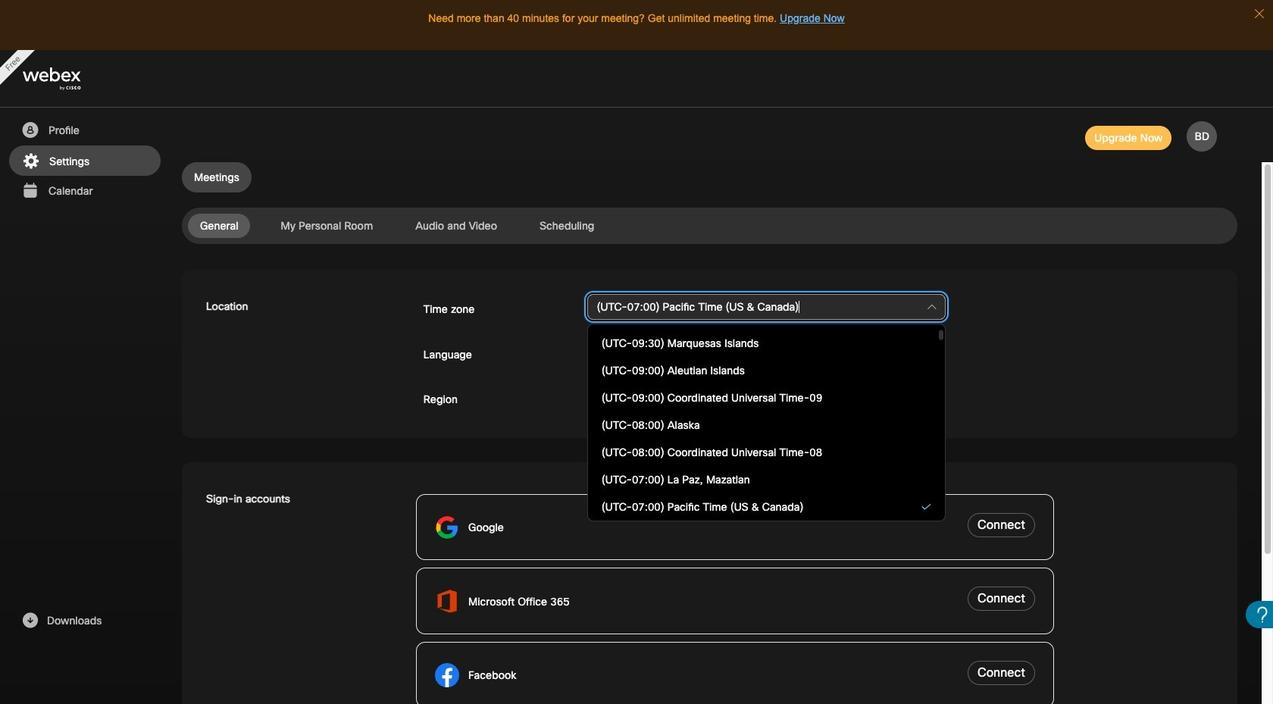 Task type: locate. For each thing, give the bounding box(es) containing it.
list box
[[594, 248, 940, 704]]

1 vertical spatial tab list
[[182, 214, 1238, 238]]

tab list
[[182, 162, 1238, 193], [182, 214, 1238, 238]]

None text field
[[587, 294, 946, 320]]

banner
[[0, 50, 1274, 108]]

0 vertical spatial tab list
[[182, 162, 1238, 193]]

mds content download_filled image
[[20, 612, 39, 630]]



Task type: describe. For each thing, give the bounding box(es) containing it.
2 tab list from the top
[[182, 214, 1238, 238]]

mds people circle_filled image
[[20, 121, 39, 140]]

cisco webex image
[[23, 68, 114, 91]]

1 tab list from the top
[[182, 162, 1238, 193]]

mds meetings_filled image
[[20, 182, 39, 200]]

mds settings_filled image
[[21, 152, 40, 171]]



Task type: vqa. For each thing, say whether or not it's contained in the screenshot.
list box
yes



